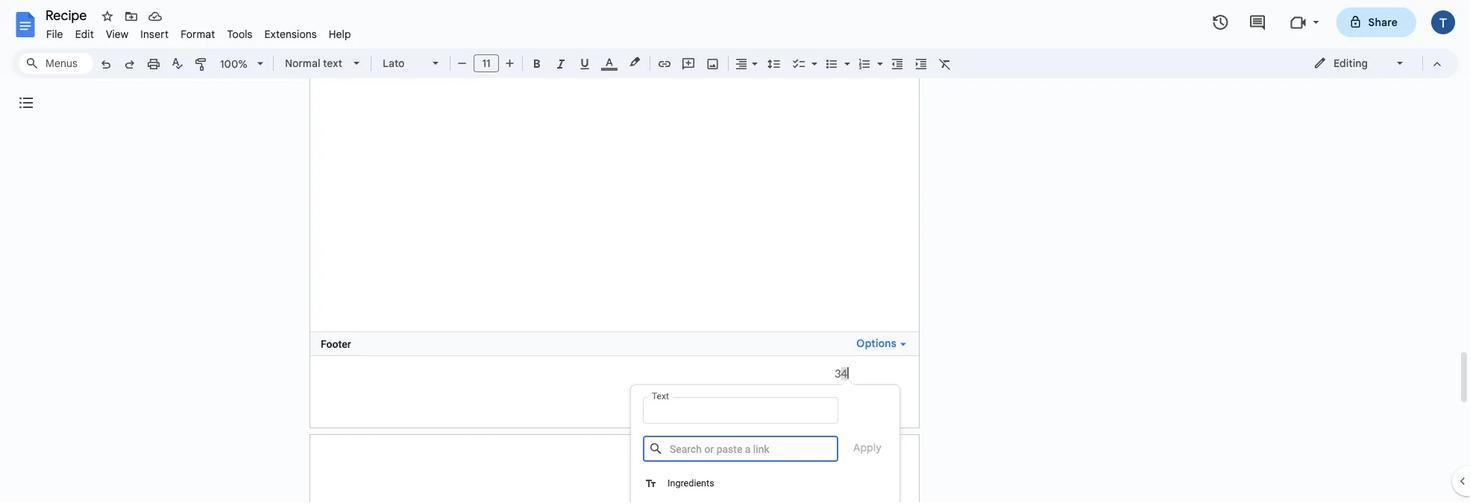 Task type: vqa. For each thing, say whether or not it's contained in the screenshot.
DOCUMENTS
no



Task type: locate. For each thing, give the bounding box(es) containing it.
normal text
[[285, 57, 342, 70]]

extensions
[[265, 28, 317, 41]]

font list. lato selected. option
[[383, 53, 424, 74]]

options
[[857, 338, 897, 351]]

application containing share
[[0, 0, 1470, 503]]

Anchor text field. text field
[[643, 392, 888, 424]]

extensions menu item
[[259, 25, 323, 43]]

tools
[[227, 28, 253, 41]]

mode and view toolbar
[[1302, 48, 1449, 78]]

None text field
[[643, 398, 838, 424]]

Search or paste a link text field
[[668, 438, 837, 461]]

checklist menu image
[[808, 54, 817, 59]]

line & paragraph spacing image
[[766, 53, 783, 74]]

file
[[46, 28, 63, 41]]

none text field inside anchor text field. text box
[[643, 398, 838, 424]]

menu bar banner
[[0, 0, 1470, 503]]

Font size text field
[[474, 54, 498, 72]]

share button
[[1336, 7, 1416, 37]]

Rename text field
[[40, 6, 95, 24]]

menu bar containing file
[[40, 19, 357, 44]]

insert image image
[[704, 53, 722, 74]]

Font size field
[[474, 54, 505, 73]]

share
[[1368, 16, 1398, 29]]

insert menu item
[[134, 25, 175, 43]]

Zoom field
[[214, 53, 270, 76]]

application
[[0, 0, 1470, 503]]

menu bar
[[40, 19, 357, 44]]

Zoom text field
[[216, 54, 252, 75]]

format menu item
[[175, 25, 221, 43]]

edit menu item
[[69, 25, 100, 43]]

ingredients alert dialog
[[630, 379, 900, 503]]



Task type: describe. For each thing, give the bounding box(es) containing it.
help
[[329, 28, 351, 41]]

view menu item
[[100, 25, 134, 43]]

tools menu item
[[221, 25, 259, 43]]

edit
[[75, 28, 94, 41]]

format
[[181, 28, 215, 41]]

text
[[323, 57, 342, 70]]

menu bar inside the menu bar banner
[[40, 19, 357, 44]]

file menu item
[[40, 25, 69, 43]]

highlight color image
[[627, 53, 643, 71]]

options button
[[851, 334, 911, 354]]

Menus field
[[19, 53, 93, 74]]

text
[[652, 392, 669, 402]]

Star checkbox
[[97, 6, 118, 27]]

help menu item
[[323, 25, 357, 43]]

main toolbar
[[92, 0, 957, 309]]

ingredients
[[668, 478, 714, 489]]

editing
[[1334, 57, 1368, 70]]

view
[[106, 28, 129, 41]]

lato
[[383, 57, 405, 70]]

editing button
[[1303, 52, 1416, 75]]

ingredients option
[[631, 472, 900, 497]]

insert
[[140, 28, 169, 41]]

footer
[[321, 338, 351, 350]]

edit or insert link dialog
[[630, 385, 900, 503]]

normal
[[285, 57, 320, 70]]

text color image
[[601, 53, 618, 71]]

styles list. normal text selected. option
[[285, 53, 345, 74]]

numbered list menu image
[[873, 54, 883, 59]]



